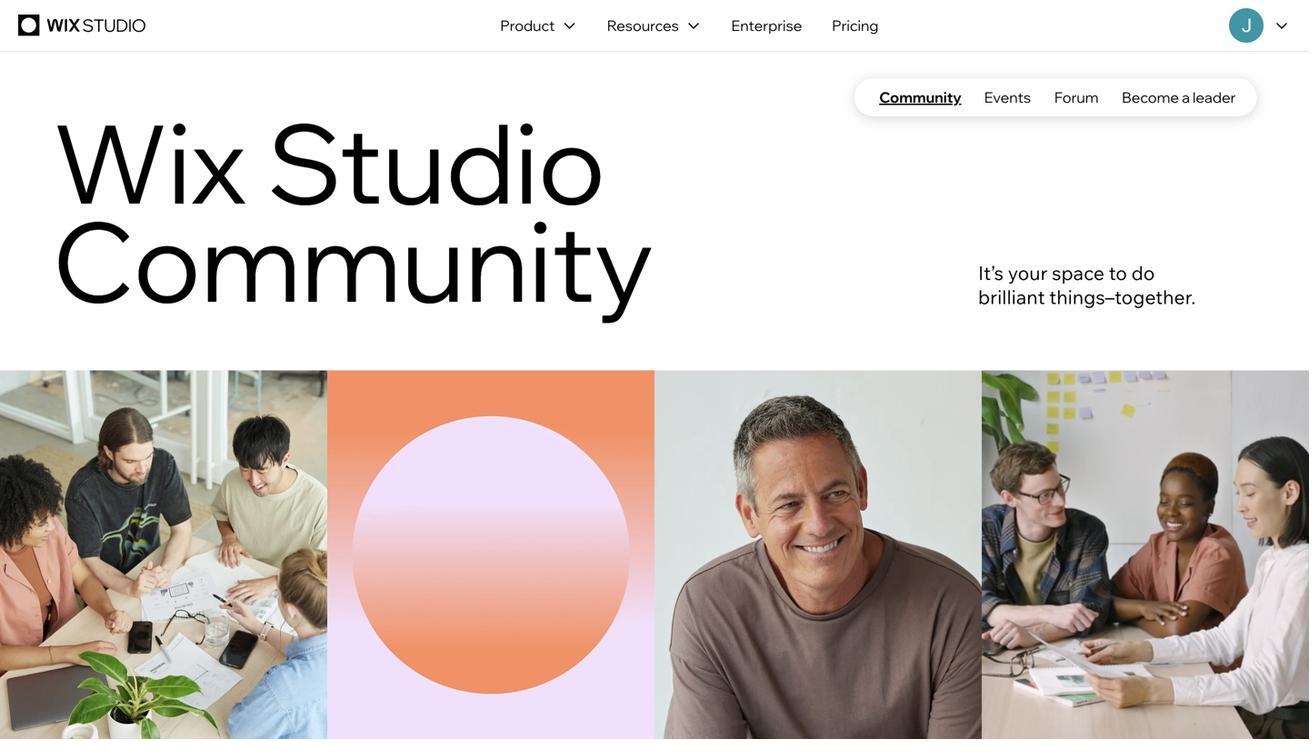 Task type: describe. For each thing, give the bounding box(es) containing it.
events link
[[985, 78, 1032, 116]]

1 vertical spatial community
[[53, 192, 654, 329]]

community link
[[876, 78, 962, 116]]

resources button
[[593, 0, 717, 51]]

it's
[[979, 261, 1004, 285]]

product
[[501, 16, 555, 35]]

brilliant
[[979, 285, 1046, 310]]

profile image image
[[1230, 8, 1264, 43]]

pricing
[[833, 16, 879, 35]]

become a  leader
[[1123, 88, 1237, 106]]

studio
[[268, 93, 606, 231]]

enterprise link
[[717, 0, 818, 51]]

become a  leader link
[[1123, 78, 1237, 116]]

wix
[[53, 93, 247, 231]]

it's your space to do brilliant things–together.
[[979, 261, 1196, 310]]



Task type: locate. For each thing, give the bounding box(es) containing it.
0 horizontal spatial community
[[53, 192, 654, 329]]

do
[[1132, 261, 1156, 285]]

wix logo, homepage image
[[18, 15, 150, 36]]

product button
[[486, 0, 593, 51]]

community
[[880, 88, 962, 106], [53, 192, 654, 329]]

1 horizontal spatial community
[[880, 88, 962, 106]]

become
[[1123, 88, 1180, 106]]

things–together.
[[1050, 285, 1196, 310]]

forum link
[[1054, 78, 1100, 116]]

leader
[[1193, 88, 1237, 106]]

your
[[1009, 261, 1048, 285]]

wix studio community
[[53, 93, 654, 329]]

forum
[[1055, 88, 1099, 106]]

pricing link
[[818, 0, 894, 51]]

a
[[1183, 88, 1191, 106]]

space
[[1053, 261, 1105, 285]]

0 vertical spatial community
[[880, 88, 962, 106]]

community inside community link
[[880, 88, 962, 106]]

events
[[985, 88, 1032, 106]]

enterprise
[[732, 16, 803, 35]]

to
[[1110, 261, 1128, 285]]

resources
[[607, 16, 679, 35]]



Task type: vqa. For each thing, say whether or not it's contained in the screenshot.
2
no



